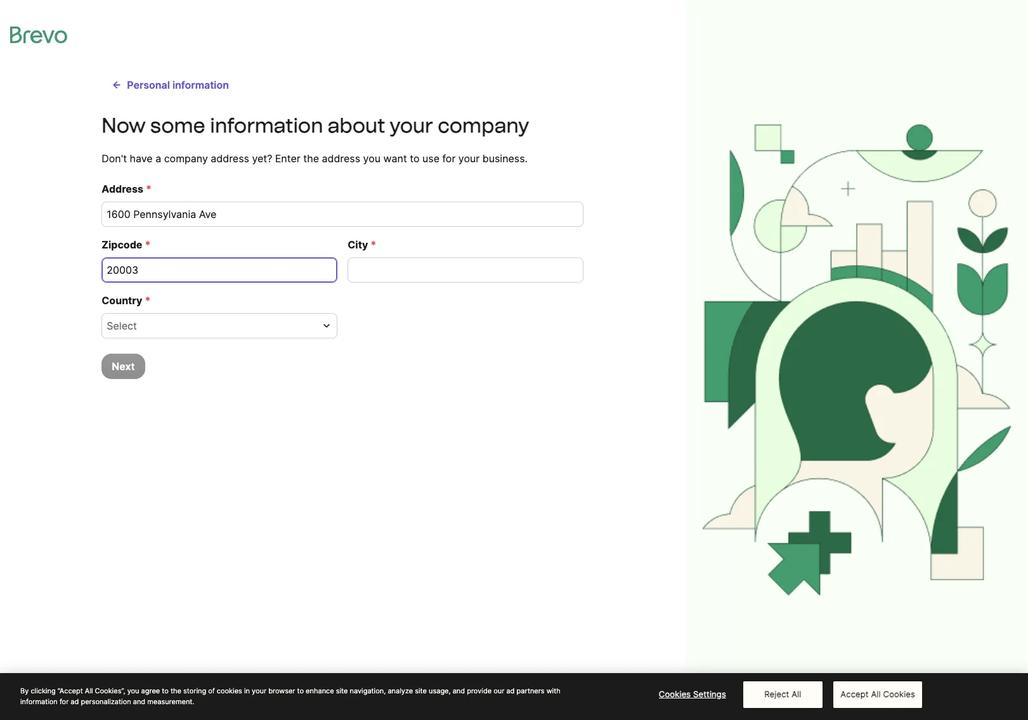 Task type: locate. For each thing, give the bounding box(es) containing it.
don't have a company address yet? enter the address you want to use for your business.
[[102, 152, 528, 165]]

site left usage,
[[415, 687, 427, 696]]

all inside accept all cookies button
[[871, 689, 881, 700]]

information up yet?
[[210, 114, 323, 138]]

of
[[208, 687, 215, 696]]

enhance
[[306, 687, 334, 696]]

country *
[[102, 294, 151, 307]]

accept
[[841, 689, 869, 700]]

0 vertical spatial company
[[438, 114, 529, 138]]

cookies settings
[[659, 689, 726, 700]]

company up the business.
[[438, 114, 529, 138]]

agree
[[141, 687, 160, 696]]

0 vertical spatial ad
[[506, 687, 515, 696]]

1 horizontal spatial company
[[438, 114, 529, 138]]

cookies",
[[95, 687, 125, 696]]

0 horizontal spatial all
[[85, 687, 93, 696]]

1 horizontal spatial you
[[363, 152, 381, 165]]

address
[[102, 183, 143, 195]]

by
[[20, 687, 29, 696]]

to left use
[[410, 152, 420, 165]]

0 horizontal spatial address
[[211, 152, 249, 165]]

2 address from the left
[[322, 152, 360, 165]]

1 horizontal spatial cookies
[[883, 689, 915, 700]]

cookies
[[217, 687, 242, 696]]

2 vertical spatial your
[[252, 687, 266, 696]]

company right a
[[164, 152, 208, 165]]

city *
[[348, 238, 376, 251]]

navigation,
[[350, 687, 386, 696]]

2 site from the left
[[415, 687, 427, 696]]

storing
[[183, 687, 206, 696]]

address
[[211, 152, 249, 165], [322, 152, 360, 165]]

for right use
[[442, 152, 456, 165]]

cookies left settings
[[659, 689, 691, 700]]

accept all cookies button
[[834, 682, 922, 708]]

0 vertical spatial information
[[172, 79, 229, 91]]

0 horizontal spatial for
[[60, 697, 69, 706]]

company
[[438, 114, 529, 138], [164, 152, 208, 165]]

1 horizontal spatial all
[[792, 689, 801, 700]]

use
[[422, 152, 439, 165]]

1 vertical spatial and
[[133, 697, 145, 706]]

to
[[410, 152, 420, 165], [162, 687, 169, 696], [297, 687, 304, 696]]

with
[[546, 687, 561, 696]]

for down "accept
[[60, 697, 69, 706]]

all right reject
[[792, 689, 801, 700]]

all for reject all
[[792, 689, 801, 700]]

1 vertical spatial company
[[164, 152, 208, 165]]

1 vertical spatial information
[[210, 114, 323, 138]]

cookies
[[659, 689, 691, 700], [883, 689, 915, 700]]

personal information button
[[102, 72, 239, 98]]

all right accept in the right bottom of the page
[[871, 689, 881, 700]]

settings
[[693, 689, 726, 700]]

enter
[[275, 152, 300, 165]]

your
[[390, 114, 433, 138], [458, 152, 480, 165], [252, 687, 266, 696]]

*
[[146, 183, 152, 195], [145, 238, 151, 251], [371, 238, 376, 251], [145, 294, 151, 307]]

* right zipcode
[[145, 238, 151, 251]]

0 horizontal spatial cookies
[[659, 689, 691, 700]]

1 horizontal spatial for
[[442, 152, 456, 165]]

2 horizontal spatial your
[[458, 152, 480, 165]]

address *
[[102, 183, 152, 195]]

cookies right accept in the right bottom of the page
[[883, 689, 915, 700]]

for
[[442, 152, 456, 165], [60, 697, 69, 706]]

to right browser
[[297, 687, 304, 696]]

site right enhance
[[336, 687, 348, 696]]

address left yet?
[[211, 152, 249, 165]]

you
[[363, 152, 381, 165], [127, 687, 139, 696]]

None text field
[[102, 257, 338, 283], [348, 257, 584, 283], [102, 257, 338, 283], [348, 257, 584, 283]]

0 vertical spatial your
[[390, 114, 433, 138]]

by clicking "accept all cookies", you agree to the storing of cookies in your browser to enhance site navigation, analyze site usage, and provide our ad partners with information for ad personalization and measurement.
[[20, 687, 561, 706]]

you left agree
[[127, 687, 139, 696]]

ad right our on the bottom of page
[[506, 687, 515, 696]]

1 horizontal spatial the
[[303, 152, 319, 165]]

to up measurement.
[[162, 687, 169, 696]]

your up want
[[390, 114, 433, 138]]

analyze
[[388, 687, 413, 696]]

0 vertical spatial you
[[363, 152, 381, 165]]

next
[[112, 360, 135, 373]]

the up measurement.
[[171, 687, 181, 696]]

0 horizontal spatial site
[[336, 687, 348, 696]]

2 vertical spatial information
[[20, 697, 58, 706]]

want
[[383, 152, 407, 165]]

now
[[102, 114, 146, 138]]

None field
[[107, 318, 317, 334]]

information
[[172, 79, 229, 91], [210, 114, 323, 138], [20, 697, 58, 706]]

cookies settings button
[[653, 682, 732, 708]]

information down clicking
[[20, 697, 58, 706]]

* right address at left
[[146, 183, 152, 195]]

all right "accept
[[85, 687, 93, 696]]

1 vertical spatial ad
[[71, 697, 79, 706]]

and down agree
[[133, 697, 145, 706]]

1 vertical spatial the
[[171, 687, 181, 696]]

0 horizontal spatial you
[[127, 687, 139, 696]]

partners
[[517, 687, 545, 696]]

1 vertical spatial you
[[127, 687, 139, 696]]

our
[[494, 687, 504, 696]]

for inside by clicking "accept all cookies", you agree to the storing of cookies in your browser to enhance site navigation, analyze site usage, and provide our ad partners with information for ad personalization and measurement.
[[60, 697, 69, 706]]

usage,
[[429, 687, 451, 696]]

2 cookies from the left
[[883, 689, 915, 700]]

zipcode
[[102, 238, 142, 251]]

1 horizontal spatial and
[[453, 687, 465, 696]]

you left want
[[363, 152, 381, 165]]

and
[[453, 687, 465, 696], [133, 697, 145, 706]]

1 address from the left
[[211, 152, 249, 165]]

site
[[336, 687, 348, 696], [415, 687, 427, 696]]

* right country
[[145, 294, 151, 307]]

all inside reject all button
[[792, 689, 801, 700]]

1 horizontal spatial site
[[415, 687, 427, 696]]

0 horizontal spatial your
[[252, 687, 266, 696]]

ad down "accept
[[71, 697, 79, 706]]

1 horizontal spatial address
[[322, 152, 360, 165]]

your left the business.
[[458, 152, 480, 165]]

2 horizontal spatial all
[[871, 689, 881, 700]]

* right the city
[[371, 238, 376, 251]]

you inside by clicking "accept all cookies", you agree to the storing of cookies in your browser to enhance site navigation, analyze site usage, and provide our ad partners with information for ad personalization and measurement.
[[127, 687, 139, 696]]

None text field
[[102, 202, 584, 227]]

1 vertical spatial for
[[60, 697, 69, 706]]

1 horizontal spatial ad
[[506, 687, 515, 696]]

reject all button
[[743, 682, 822, 708]]

and right usage,
[[453, 687, 465, 696]]

ad
[[506, 687, 515, 696], [71, 697, 79, 706]]

all
[[85, 687, 93, 696], [792, 689, 801, 700], [871, 689, 881, 700]]

the
[[303, 152, 319, 165], [171, 687, 181, 696]]

0 horizontal spatial the
[[171, 687, 181, 696]]

the right enter
[[303, 152, 319, 165]]

1 cookies from the left
[[659, 689, 691, 700]]

the inside by clicking "accept all cookies", you agree to the storing of cookies in your browser to enhance site navigation, analyze site usage, and provide our ad partners with information for ad personalization and measurement.
[[171, 687, 181, 696]]

information up some
[[172, 79, 229, 91]]

reject
[[764, 689, 789, 700]]

0 horizontal spatial company
[[164, 152, 208, 165]]

in
[[244, 687, 250, 696]]

your right in
[[252, 687, 266, 696]]

country
[[102, 294, 142, 307]]

address down about
[[322, 152, 360, 165]]



Task type: describe. For each thing, give the bounding box(es) containing it.
information inside by clicking "accept all cookies", you agree to the storing of cookies in your browser to enhance site navigation, analyze site usage, and provide our ad partners with information for ad personalization and measurement.
[[20, 697, 58, 706]]

clicking
[[31, 687, 56, 696]]

2 horizontal spatial to
[[410, 152, 420, 165]]

business.
[[482, 152, 528, 165]]

cookies inside accept all cookies button
[[883, 689, 915, 700]]

accept all cookies
[[841, 689, 915, 700]]

0 horizontal spatial and
[[133, 697, 145, 706]]

all inside by clicking "accept all cookies", you agree to the storing of cookies in your browser to enhance site navigation, analyze site usage, and provide our ad partners with information for ad personalization and measurement.
[[85, 687, 93, 696]]

select
[[107, 320, 137, 332]]

city
[[348, 238, 368, 251]]

select button
[[102, 313, 338, 339]]

1 vertical spatial your
[[458, 152, 480, 165]]

0 horizontal spatial ad
[[71, 697, 79, 706]]

* for address *
[[146, 183, 152, 195]]

some
[[150, 114, 205, 138]]

have
[[130, 152, 153, 165]]

about
[[328, 114, 385, 138]]

information inside 'button'
[[172, 79, 229, 91]]

zipcode *
[[102, 238, 151, 251]]

a
[[155, 152, 161, 165]]

* for country *
[[145, 294, 151, 307]]

your inside by clicking "accept all cookies", you agree to the storing of cookies in your browser to enhance site navigation, analyze site usage, and provide our ad partners with information for ad personalization and measurement.
[[252, 687, 266, 696]]

* for city *
[[371, 238, 376, 251]]

none field inside select popup button
[[107, 318, 317, 334]]

1 horizontal spatial to
[[297, 687, 304, 696]]

personal information
[[127, 79, 229, 91]]

personal
[[127, 79, 170, 91]]

"accept
[[58, 687, 83, 696]]

provide
[[467, 687, 492, 696]]

next button
[[102, 354, 145, 379]]

cookies inside cookies settings button
[[659, 689, 691, 700]]

1 horizontal spatial your
[[390, 114, 433, 138]]

0 horizontal spatial to
[[162, 687, 169, 696]]

0 vertical spatial and
[[453, 687, 465, 696]]

0 vertical spatial the
[[303, 152, 319, 165]]

measurement.
[[147, 697, 194, 706]]

* for zipcode *
[[145, 238, 151, 251]]

personalization
[[81, 697, 131, 706]]

all for accept all cookies
[[871, 689, 881, 700]]

now some information about your company
[[102, 114, 529, 138]]

1 site from the left
[[336, 687, 348, 696]]

browser
[[268, 687, 295, 696]]

0 vertical spatial for
[[442, 152, 456, 165]]

don't
[[102, 152, 127, 165]]

yet?
[[252, 152, 272, 165]]

reject all
[[764, 689, 801, 700]]



Task type: vqa. For each thing, say whether or not it's contained in the screenshot.
people
no



